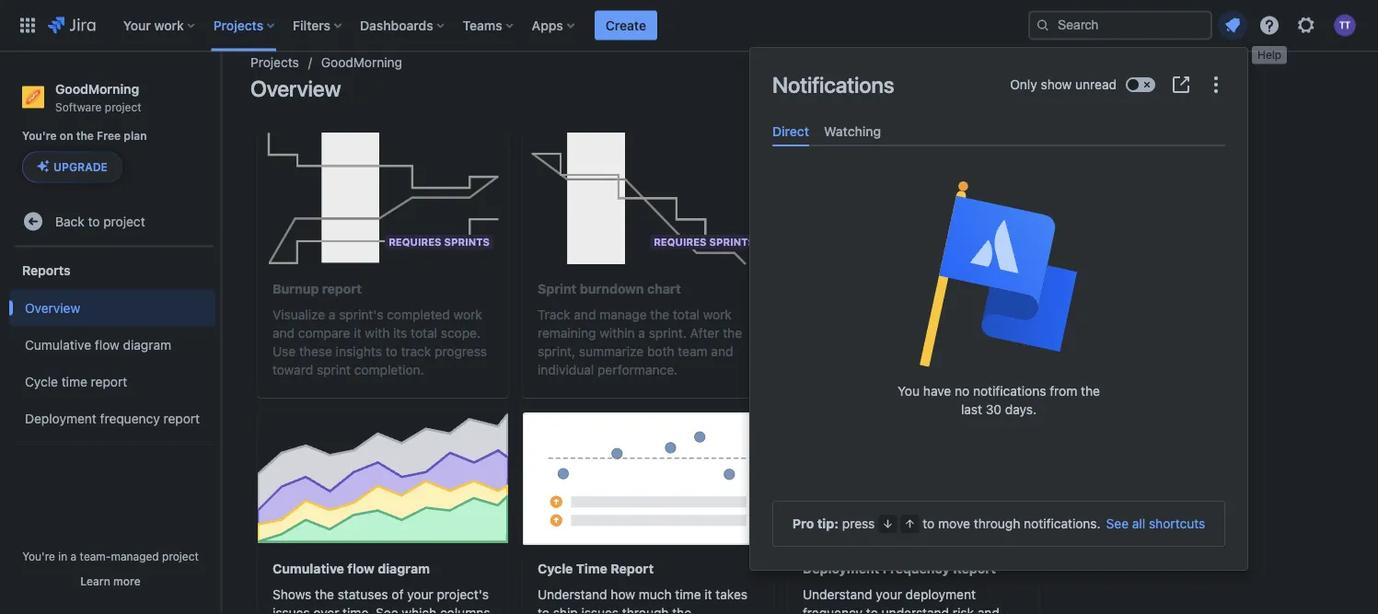 Task type: describe. For each thing, give the bounding box(es) containing it.
overview link
[[9, 289, 215, 326]]

use
[[272, 344, 296, 359]]

its
[[393, 325, 407, 341]]

much
[[639, 587, 672, 602]]

understand for deployment
[[803, 587, 872, 602]]

unread
[[1075, 77, 1117, 92]]

takes
[[716, 587, 748, 602]]

managed
[[111, 550, 159, 562]]

to inside understand how much time it takes to ship issues through th
[[538, 605, 550, 614]]

the right after
[[723, 325, 742, 341]]

total inside visualize a sprint's completed work and compare it with its total scope. use these insights to track progress toward sprint completion.
[[411, 325, 437, 341]]

pro tip: press
[[792, 516, 875, 531]]

1 vertical spatial cumulative flow diagram
[[272, 561, 430, 576]]

3 requires from the left
[[919, 236, 972, 248]]

can
[[836, 325, 857, 341]]

1 vertical spatial overview
[[25, 300, 80, 315]]

previous
[[925, 362, 976, 377]]

create button
[[595, 11, 657, 40]]

statuses
[[338, 587, 388, 602]]

2 vertical spatial in
[[58, 550, 67, 562]]

sprint's
[[339, 307, 383, 322]]

1 vertical spatial of
[[803, 362, 815, 377]]

cycle time report link
[[9, 363, 215, 400]]

understand
[[882, 605, 949, 614]]

report for deployment frequency report
[[163, 411, 200, 426]]

see all shortcuts button
[[1106, 515, 1205, 533]]

burnup report
[[272, 281, 362, 296]]

track and manage the total work remaining within a sprint. after the sprint, summarize both team and individual performance.
[[538, 307, 742, 377]]

1 vertical spatial flow
[[347, 561, 375, 576]]

risk
[[953, 605, 974, 614]]

sprint burndown chart
[[538, 281, 681, 296]]

work inside track and manage the total work remaining within a sprint. after the sprint, summarize both team and individual performance.
[[703, 307, 732, 322]]

work inside popup button
[[154, 17, 184, 33]]

sprint,
[[538, 344, 575, 359]]

your work button
[[118, 11, 202, 40]]

learn
[[80, 574, 110, 587]]

a inside track and manage the total work remaining within a sprint. after the sprint, summarize both team and individual performance.
[[638, 325, 645, 341]]

remaining
[[538, 325, 596, 341]]

help
[[1258, 47, 1282, 60]]

reports
[[22, 263, 71, 278]]

cycle for cycle time report
[[538, 561, 573, 576]]

report for deployment
[[953, 561, 996, 576]]

cumulative flow diagram link
[[9, 326, 215, 363]]

0 vertical spatial report
[[322, 281, 362, 296]]

plan
[[124, 130, 147, 142]]

see inside the shows the statuses of your project's issues over time. see which column
[[376, 605, 398, 614]]

summarize
[[579, 344, 644, 359]]

completion.
[[354, 362, 424, 377]]

notifications
[[973, 384, 1046, 399]]

arrow up image
[[902, 516, 917, 531]]

and inside visualize a sprint's completed work and compare it with its total scope. use these insights to track progress toward sprint completion.
[[272, 325, 295, 341]]

insights
[[336, 344, 382, 359]]

value
[[818, 362, 850, 377]]

ship
[[553, 605, 578, 614]]

apps button
[[526, 11, 582, 40]]

see inside button
[[1106, 516, 1129, 531]]

report for much
[[611, 561, 654, 576]]

how
[[611, 587, 635, 602]]

your profile and settings image
[[1334, 14, 1356, 36]]

0 vertical spatial in
[[924, 325, 934, 341]]

track
[[538, 307, 570, 322]]

understand your deployment frequency to understand risk an
[[803, 587, 1013, 614]]

project for goodmorning software project
[[105, 100, 141, 113]]

1 vertical spatial amount
[[972, 344, 1017, 359]]

2 vertical spatial a
[[71, 550, 77, 562]]

it inside understand how much time it takes to ship issues through th
[[705, 587, 712, 602]]

deployment frequency report
[[803, 561, 996, 576]]

2 vertical spatial project
[[162, 550, 199, 562]]

understand for cycle
[[538, 587, 607, 602]]

1 horizontal spatial diagram
[[378, 561, 430, 576]]

scope.
[[441, 325, 481, 341]]

projects for "projects" popup button
[[213, 17, 263, 33]]

sprints for track and manage the total work remaining within a sprint. after the sprint, summarize both team and individual performance.
[[709, 236, 755, 248]]

cycle time report
[[25, 374, 127, 389]]

goodmorning for goodmorning
[[321, 55, 402, 70]]

search image
[[1036, 18, 1050, 33]]

to inside "understand your deployment frequency to understand risk an"
[[866, 605, 878, 614]]

time
[[576, 561, 607, 576]]

see all shortcuts
[[1106, 516, 1205, 531]]

primary element
[[11, 0, 1028, 51]]

total inside track and manage the total work remaining within a sprint. after the sprint, summarize both team and individual performance.
[[673, 307, 700, 322]]

through inside notifications dialog
[[974, 516, 1020, 531]]

notifications dialog
[[750, 48, 1247, 570]]

you're on the free plan
[[22, 130, 147, 142]]

shows the statuses of your project's issues over time. see which column
[[272, 587, 493, 614]]

goodmorning link
[[321, 52, 402, 74]]

dashboards button
[[354, 11, 452, 40]]

team inside predict the amount of work your team can commit to in future sprints by seeing and reviewing the amount of value delivered in previous ones.
[[803, 325, 832, 341]]

burnup
[[272, 281, 319, 296]]

and up the remaining
[[574, 307, 596, 322]]

to inside notifications dialog
[[923, 516, 935, 531]]

you're for you're on the free plan
[[22, 130, 57, 142]]

sidebar navigation image
[[201, 74, 241, 110]]

projects for projects link
[[250, 55, 299, 70]]

track
[[401, 344, 431, 359]]

team inside track and manage the total work remaining within a sprint. after the sprint, summarize both team and individual performance.
[[678, 344, 708, 359]]

dashboards
[[360, 17, 433, 33]]

requires sprints for burnup report
[[389, 236, 490, 248]]

back to project link
[[15, 203, 214, 240]]

visualize a sprint's completed work and compare it with its total scope. use these insights to track progress toward sprint completion.
[[272, 307, 487, 377]]

through inside understand how much time it takes to ship issues through th
[[622, 605, 669, 614]]

30
[[986, 402, 1002, 417]]

the inside you have no notifications from the last 30 days.
[[1081, 384, 1100, 399]]

compare
[[298, 325, 350, 341]]

upgrade button
[[23, 152, 121, 182]]

filters
[[293, 17, 331, 33]]

performance.
[[597, 362, 678, 377]]

team-
[[80, 550, 111, 562]]

frequency inside deployment frequency report link
[[100, 411, 160, 426]]

predict
[[803, 307, 845, 322]]

the up sprint.
[[650, 307, 670, 322]]

cycle for cycle time report
[[25, 374, 58, 389]]

report for cycle time report
[[91, 374, 127, 389]]

understand how much time it takes to ship issues through th
[[538, 587, 755, 614]]

time inside understand how much time it takes to ship issues through th
[[675, 587, 701, 602]]

have
[[923, 384, 951, 399]]

goodmorning for goodmorning software project
[[55, 81, 139, 96]]

frequency inside "understand your deployment frequency to understand risk an"
[[803, 605, 863, 614]]

notifications image
[[1222, 14, 1244, 36]]

the right on
[[76, 130, 94, 142]]

pro
[[792, 516, 814, 531]]

project's
[[437, 587, 489, 602]]

apps
[[532, 17, 563, 33]]

after
[[690, 325, 719, 341]]

individual
[[538, 362, 594, 377]]

deployment frequency report
[[25, 411, 200, 426]]



Task type: locate. For each thing, give the bounding box(es) containing it.
1 horizontal spatial your
[[876, 587, 902, 602]]

predict the amount of work your team can commit to in future sprints by seeing and reviewing the amount of value delivered in previous ones.
[[803, 307, 1018, 377]]

0 horizontal spatial see
[[376, 605, 398, 614]]

all
[[1132, 516, 1145, 531]]

last
[[961, 402, 982, 417]]

project right back at the top left
[[103, 214, 145, 229]]

group
[[9, 247, 215, 442]]

0 vertical spatial cumulative
[[25, 337, 91, 352]]

1 horizontal spatial overview
[[250, 75, 341, 101]]

report down the cumulative flow diagram link
[[91, 374, 127, 389]]

you're left on
[[22, 130, 57, 142]]

requires sprints up chart
[[654, 236, 755, 248]]

you
[[898, 384, 920, 399]]

through down much
[[622, 605, 669, 614]]

0 vertical spatial time
[[61, 374, 87, 389]]

report down cycle time report link
[[163, 411, 200, 426]]

tab list
[[765, 116, 1233, 147]]

shows
[[272, 587, 311, 602]]

deployment
[[25, 411, 96, 426], [803, 561, 879, 576]]

0 horizontal spatial amount
[[871, 307, 916, 322]]

1 understand from the left
[[538, 587, 607, 602]]

1 vertical spatial it
[[705, 587, 712, 602]]

and inside predict the amount of work your team can commit to in future sprints by seeing and reviewing the amount of value delivered in previous ones.
[[863, 344, 885, 359]]

2 understand from the left
[[803, 587, 872, 602]]

0 vertical spatial project
[[105, 100, 141, 113]]

back to project
[[55, 214, 145, 229]]

visualize
[[272, 307, 325, 322]]

understand up ship
[[538, 587, 607, 602]]

projects down "projects" popup button
[[250, 55, 299, 70]]

1 horizontal spatial see
[[1106, 516, 1129, 531]]

cumulative flow diagram down 'overview' link
[[25, 337, 171, 352]]

cycle left time at left
[[538, 561, 573, 576]]

0 vertical spatial cumulative flow diagram
[[25, 337, 171, 352]]

1 requires sprints from the left
[[389, 236, 490, 248]]

1 horizontal spatial frequency
[[803, 605, 863, 614]]

progress
[[435, 344, 487, 359]]

1 horizontal spatial time
[[675, 587, 701, 602]]

appswitcher icon image
[[17, 14, 39, 36]]

sprints
[[444, 236, 490, 248], [709, 236, 755, 248], [974, 236, 1020, 248], [977, 325, 1018, 341]]

group containing reports
[[9, 247, 215, 442]]

and down after
[[711, 344, 733, 359]]

goodmorning inside goodmorning software project
[[55, 81, 139, 96]]

sprints for predict the amount of work your team can commit to in future sprints by seeing and reviewing the amount of value delivered in previous ones.
[[974, 236, 1020, 248]]

to
[[88, 214, 100, 229], [909, 325, 921, 341], [385, 344, 397, 359], [923, 516, 935, 531], [538, 605, 550, 614], [866, 605, 878, 614]]

flow
[[95, 337, 119, 352], [347, 561, 375, 576]]

overview down projects link
[[250, 75, 341, 101]]

seeing
[[821, 344, 860, 359]]

1 vertical spatial time
[[675, 587, 701, 602]]

frequency down cycle time report link
[[100, 411, 160, 426]]

1 vertical spatial report
[[91, 374, 127, 389]]

0 horizontal spatial diagram
[[123, 337, 171, 352]]

banner
[[0, 0, 1378, 52]]

a up the compare
[[329, 307, 336, 322]]

team down after
[[678, 344, 708, 359]]

1 horizontal spatial cycle
[[538, 561, 573, 576]]

back
[[55, 214, 84, 229]]

filters button
[[287, 11, 349, 40]]

your
[[967, 307, 994, 322], [407, 587, 433, 602], [876, 587, 902, 602]]

work
[[154, 17, 184, 33], [453, 307, 482, 322], [703, 307, 732, 322], [935, 307, 964, 322]]

work up after
[[703, 307, 732, 322]]

open notifications in a new tab image
[[1170, 74, 1192, 96]]

0 vertical spatial of
[[920, 307, 932, 322]]

1 horizontal spatial through
[[974, 516, 1020, 531]]

of up which
[[392, 587, 404, 602]]

project inside back to project link
[[103, 214, 145, 229]]

a left team-
[[71, 550, 77, 562]]

commit
[[861, 325, 905, 341]]

your inside the shows the statuses of your project's issues over time. see which column
[[407, 587, 433, 602]]

0 horizontal spatial it
[[354, 325, 361, 341]]

0 horizontal spatial requires sprints
[[389, 236, 490, 248]]

frequency down the deployment frequency report
[[803, 605, 863, 614]]

deployment for deployment frequency report
[[803, 561, 879, 576]]

arrow down image
[[880, 516, 895, 531]]

1 vertical spatial see
[[376, 605, 398, 614]]

time.
[[343, 605, 372, 614]]

cumulative up cycle time report
[[25, 337, 91, 352]]

flow down 'overview' link
[[95, 337, 119, 352]]

0 horizontal spatial flow
[[95, 337, 119, 352]]

1 vertical spatial team
[[678, 344, 708, 359]]

1 horizontal spatial issues
[[581, 605, 619, 614]]

deployment
[[906, 587, 976, 602]]

the inside the shows the statuses of your project's issues over time. see which column
[[315, 587, 334, 602]]

flow up statuses on the left
[[347, 561, 375, 576]]

2 horizontal spatial report
[[322, 281, 362, 296]]

and up delivered
[[863, 344, 885, 359]]

amount
[[871, 307, 916, 322], [972, 344, 1017, 359]]

2 vertical spatial of
[[392, 587, 404, 602]]

understand down the deployment frequency report
[[803, 587, 872, 602]]

tab list containing direct
[[765, 116, 1233, 147]]

1 report from the left
[[611, 561, 654, 576]]

0 horizontal spatial your
[[407, 587, 433, 602]]

issues down shows
[[272, 605, 310, 614]]

3 requires sprints from the left
[[919, 236, 1020, 248]]

only
[[1010, 77, 1037, 92]]

through
[[974, 516, 1020, 531], [622, 605, 669, 614]]

ones.
[[979, 362, 1012, 377]]

more
[[113, 574, 141, 587]]

0 vertical spatial flow
[[95, 337, 119, 352]]

to left understand
[[866, 605, 878, 614]]

a inside visualize a sprint's completed work and compare it with its total scope. use these insights to track progress toward sprint completion.
[[329, 307, 336, 322]]

1 vertical spatial diagram
[[378, 561, 430, 576]]

the right from
[[1081, 384, 1100, 399]]

through right move
[[974, 516, 1020, 531]]

cumulative
[[25, 337, 91, 352], [272, 561, 344, 576]]

requires sprints up "completed"
[[389, 236, 490, 248]]

0 horizontal spatial issues
[[272, 605, 310, 614]]

0 horizontal spatial frequency
[[100, 411, 160, 426]]

0 horizontal spatial deployment
[[25, 411, 96, 426]]

see left all
[[1106, 516, 1129, 531]]

in down 'reviewing' at the bottom right of page
[[911, 362, 922, 377]]

to right arrow up icon
[[923, 516, 935, 531]]

1 vertical spatial a
[[638, 325, 645, 341]]

1 vertical spatial frequency
[[803, 605, 863, 614]]

to inside predict the amount of work your team can commit to in future sprints by seeing and reviewing the amount of value delivered in previous ones.
[[909, 325, 921, 341]]

2 horizontal spatial a
[[638, 325, 645, 341]]

of for project's
[[392, 587, 404, 602]]

2 issues from the left
[[581, 605, 619, 614]]

2 horizontal spatial requires sprints
[[919, 236, 1020, 248]]

0 vertical spatial total
[[673, 307, 700, 322]]

0 vertical spatial cycle
[[25, 374, 58, 389]]

diagram inside group
[[123, 337, 171, 352]]

projects button
[[208, 11, 282, 40]]

1 horizontal spatial report
[[163, 411, 200, 426]]

you're
[[22, 130, 57, 142], [22, 550, 55, 562]]

0 vertical spatial a
[[329, 307, 336, 322]]

1 horizontal spatial in
[[911, 362, 922, 377]]

1 horizontal spatial understand
[[803, 587, 872, 602]]

it up insights
[[354, 325, 361, 341]]

you're for you're in a team-managed project
[[22, 550, 55, 562]]

requires for sprint burndown chart
[[654, 236, 707, 248]]

goodmorning
[[321, 55, 402, 70], [55, 81, 139, 96]]

0 horizontal spatial in
[[58, 550, 67, 562]]

understand
[[538, 587, 607, 602], [803, 587, 872, 602]]

0 horizontal spatial report
[[611, 561, 654, 576]]

your inside "understand your deployment frequency to understand risk an"
[[876, 587, 902, 602]]

2 requires sprints from the left
[[654, 236, 755, 248]]

Search field
[[1028, 11, 1212, 40]]

sprint.
[[649, 325, 687, 341]]

issues down how
[[581, 605, 619, 614]]

chart
[[647, 281, 681, 296]]

requires up future
[[919, 236, 972, 248]]

1 horizontal spatial report
[[953, 561, 996, 576]]

to up 'reviewing' at the bottom right of page
[[909, 325, 921, 341]]

0 horizontal spatial overview
[[25, 300, 80, 315]]

0 vertical spatial amount
[[871, 307, 916, 322]]

it inside visualize a sprint's completed work and compare it with its total scope. use these insights to track progress toward sprint completion.
[[354, 325, 361, 341]]

your down the deployment frequency report
[[876, 587, 902, 602]]

of up 'reviewing' at the bottom right of page
[[920, 307, 932, 322]]

work up the scope.
[[453, 307, 482, 322]]

create
[[606, 17, 646, 33]]

amount up ones. at the right bottom of the page
[[972, 344, 1017, 359]]

1 vertical spatial projects
[[250, 55, 299, 70]]

from
[[1050, 384, 1077, 399]]

within
[[600, 325, 635, 341]]

settings image
[[1295, 14, 1317, 36]]

cumulative flow diagram up statuses on the left
[[272, 561, 430, 576]]

amount up commit
[[871, 307, 916, 322]]

1 vertical spatial you're
[[22, 550, 55, 562]]

0 horizontal spatial requires
[[389, 236, 441, 248]]

reviewing
[[889, 344, 946, 359]]

2 horizontal spatial of
[[920, 307, 932, 322]]

0 vertical spatial you're
[[22, 130, 57, 142]]

0 vertical spatial deployment
[[25, 411, 96, 426]]

requires for burnup report
[[389, 236, 441, 248]]

your
[[123, 17, 151, 33]]

0 horizontal spatial cycle
[[25, 374, 58, 389]]

jira image
[[48, 14, 96, 36], [48, 14, 96, 36]]

project for back to project
[[103, 214, 145, 229]]

0 horizontal spatial of
[[392, 587, 404, 602]]

diagram down 'overview' link
[[123, 337, 171, 352]]

sprints inside predict the amount of work your team can commit to in future sprints by seeing and reviewing the amount of value delivered in previous ones.
[[977, 325, 1018, 341]]

2 horizontal spatial your
[[967, 307, 994, 322]]

1 vertical spatial goodmorning
[[55, 81, 139, 96]]

goodmorning up "software"
[[55, 81, 139, 96]]

you have no notifications from the last 30 days.
[[898, 384, 1100, 417]]

overview
[[250, 75, 341, 101], [25, 300, 80, 315]]

report up how
[[611, 561, 654, 576]]

frequency
[[883, 561, 950, 576]]

notifications
[[772, 72, 894, 98]]

diagram up the shows the statuses of your project's issues over time. see which column
[[378, 561, 430, 576]]

deployment down cycle time report
[[25, 411, 96, 426]]

0 horizontal spatial cumulative flow diagram
[[25, 337, 171, 352]]

0 horizontal spatial understand
[[538, 587, 607, 602]]

1 horizontal spatial goodmorning
[[321, 55, 402, 70]]

of down by on the bottom right of page
[[803, 362, 815, 377]]

deployment down pro tip: press
[[803, 561, 879, 576]]

1 vertical spatial project
[[103, 214, 145, 229]]

1 horizontal spatial cumulative
[[272, 561, 344, 576]]

0 vertical spatial see
[[1106, 516, 1129, 531]]

0 vertical spatial overview
[[250, 75, 341, 101]]

of inside the shows the statuses of your project's issues over time. see which column
[[392, 587, 404, 602]]

learn more
[[80, 574, 141, 587]]

total down "completed"
[[411, 325, 437, 341]]

report up "risk"
[[953, 561, 996, 576]]

goodmorning software project
[[55, 81, 141, 113]]

teams button
[[457, 11, 521, 40]]

learn more button
[[80, 574, 141, 588]]

issues inside the shows the statuses of your project's issues over time. see which column
[[272, 605, 310, 614]]

0 horizontal spatial through
[[622, 605, 669, 614]]

the down future
[[949, 344, 968, 359]]

2 horizontal spatial in
[[924, 325, 934, 341]]

in left team-
[[58, 550, 67, 562]]

0 vertical spatial goodmorning
[[321, 55, 402, 70]]

work up future
[[935, 307, 964, 322]]

issues
[[272, 605, 310, 614], [581, 605, 619, 614]]

it left takes
[[705, 587, 712, 602]]

burndown
[[580, 281, 644, 296]]

0 horizontal spatial goodmorning
[[55, 81, 139, 96]]

project
[[105, 100, 141, 113], [103, 214, 145, 229], [162, 550, 199, 562]]

1 horizontal spatial flow
[[347, 561, 375, 576]]

understand inside "understand your deployment frequency to understand risk an"
[[803, 587, 872, 602]]

requires up "completed"
[[389, 236, 441, 248]]

time down the cumulative flow diagram link
[[61, 374, 87, 389]]

help tooltip
[[1252, 44, 1287, 62]]

cumulative up shows
[[272, 561, 344, 576]]

a right within
[[638, 325, 645, 341]]

to left ship
[[538, 605, 550, 614]]

understand inside understand how much time it takes to ship issues through th
[[538, 587, 607, 602]]

you're left team-
[[22, 550, 55, 562]]

requires sprints up future
[[919, 236, 1020, 248]]

1 horizontal spatial amount
[[972, 344, 1017, 359]]

banner containing your work
[[0, 0, 1378, 52]]

shortcuts
[[1149, 516, 1205, 531]]

the up over
[[315, 587, 334, 602]]

press
[[842, 516, 875, 531]]

1 you're from the top
[[22, 130, 57, 142]]

1 requires from the left
[[389, 236, 441, 248]]

1 horizontal spatial total
[[673, 307, 700, 322]]

cycle
[[25, 374, 58, 389], [538, 561, 573, 576]]

time right much
[[675, 587, 701, 602]]

time
[[61, 374, 87, 389], [675, 587, 701, 602]]

1 vertical spatial in
[[911, 362, 922, 377]]

goodmorning down dashboards
[[321, 55, 402, 70]]

by
[[803, 344, 817, 359]]

project inside goodmorning software project
[[105, 100, 141, 113]]

1 horizontal spatial deployment
[[803, 561, 879, 576]]

0 horizontal spatial time
[[61, 374, 87, 389]]

more image
[[1205, 74, 1227, 96]]

to move through notifications.
[[923, 516, 1101, 531]]

2 you're from the top
[[22, 550, 55, 562]]

to right back at the top left
[[88, 214, 100, 229]]

manage
[[599, 307, 647, 322]]

days.
[[1005, 402, 1037, 417]]

and up 'use'
[[272, 325, 295, 341]]

your inside predict the amount of work your team can commit to in future sprints by seeing and reviewing the amount of value delivered in previous ones.
[[967, 307, 994, 322]]

2 report from the left
[[953, 561, 996, 576]]

to up "completion."
[[385, 344, 397, 359]]

no
[[955, 384, 970, 399]]

1 vertical spatial cycle
[[538, 561, 573, 576]]

work inside visualize a sprint's completed work and compare it with its total scope. use these insights to track progress toward sprint completion.
[[453, 307, 482, 322]]

projects up projects link
[[213, 17, 263, 33]]

to inside visualize a sprint's completed work and compare it with its total scope. use these insights to track progress toward sprint completion.
[[385, 344, 397, 359]]

see down statuses on the left
[[376, 605, 398, 614]]

1 vertical spatial deployment
[[803, 561, 879, 576]]

your up which
[[407, 587, 433, 602]]

0 horizontal spatial cumulative
[[25, 337, 91, 352]]

1 vertical spatial total
[[411, 325, 437, 341]]

sprints for visualize a sprint's completed work and compare it with its total scope. use these insights to track progress toward sprint completion.
[[444, 236, 490, 248]]

2 requires from the left
[[654, 236, 707, 248]]

1 issues from the left
[[272, 605, 310, 614]]

overview down reports
[[25, 300, 80, 315]]

2 vertical spatial report
[[163, 411, 200, 426]]

of for your
[[920, 307, 932, 322]]

total
[[673, 307, 700, 322], [411, 325, 437, 341]]

projects link
[[250, 52, 299, 74]]

work inside predict the amount of work your team can commit to in future sprints by seeing and reviewing the amount of value delivered in previous ones.
[[935, 307, 964, 322]]

project right managed on the left bottom
[[162, 550, 199, 562]]

0 vertical spatial diagram
[[123, 337, 171, 352]]

1 horizontal spatial requires
[[654, 236, 707, 248]]

report up sprint's
[[322, 281, 362, 296]]

only show unread
[[1010, 77, 1117, 92]]

report
[[322, 281, 362, 296], [91, 374, 127, 389], [163, 411, 200, 426]]

notifications.
[[1024, 516, 1101, 531]]

work right the your
[[154, 17, 184, 33]]

sprint
[[317, 362, 351, 377]]

tab list inside notifications dialog
[[765, 116, 1233, 147]]

cycle down the cumulative flow diagram link
[[25, 374, 58, 389]]

requires sprints for sprint burndown chart
[[654, 236, 755, 248]]

in
[[924, 325, 934, 341], [911, 362, 922, 377], [58, 550, 67, 562]]

total up after
[[673, 307, 700, 322]]

0 vertical spatial frequency
[[100, 411, 160, 426]]

tip:
[[817, 516, 839, 531]]

0 vertical spatial team
[[803, 325, 832, 341]]

direct
[[772, 123, 809, 139]]

issues inside understand how much time it takes to ship issues through th
[[581, 605, 619, 614]]

projects
[[213, 17, 263, 33], [250, 55, 299, 70]]

0 vertical spatial it
[[354, 325, 361, 341]]

project up plan
[[105, 100, 141, 113]]

move
[[938, 516, 970, 531]]

deployment for deployment frequency report
[[25, 411, 96, 426]]

0 horizontal spatial team
[[678, 344, 708, 359]]

sprint
[[538, 281, 577, 296]]

1 horizontal spatial requires sprints
[[654, 236, 755, 248]]

team down predict on the right of the page
[[803, 325, 832, 341]]

in up 'reviewing' at the bottom right of page
[[924, 325, 934, 341]]

requires up chart
[[654, 236, 707, 248]]

toward
[[272, 362, 313, 377]]

upgrade
[[53, 160, 108, 173]]

1 horizontal spatial a
[[329, 307, 336, 322]]

your up future
[[967, 307, 994, 322]]

1 horizontal spatial it
[[705, 587, 712, 602]]

delivered
[[853, 362, 908, 377]]

1 horizontal spatial cumulative flow diagram
[[272, 561, 430, 576]]

direct tab panel
[[765, 147, 1233, 163]]

0 vertical spatial through
[[974, 516, 1020, 531]]

projects inside "projects" popup button
[[213, 17, 263, 33]]

the up can
[[849, 307, 868, 322]]

help image
[[1258, 14, 1281, 36]]

with
[[365, 325, 390, 341]]

0 horizontal spatial report
[[91, 374, 127, 389]]



Task type: vqa. For each thing, say whether or not it's contained in the screenshot.
it
yes



